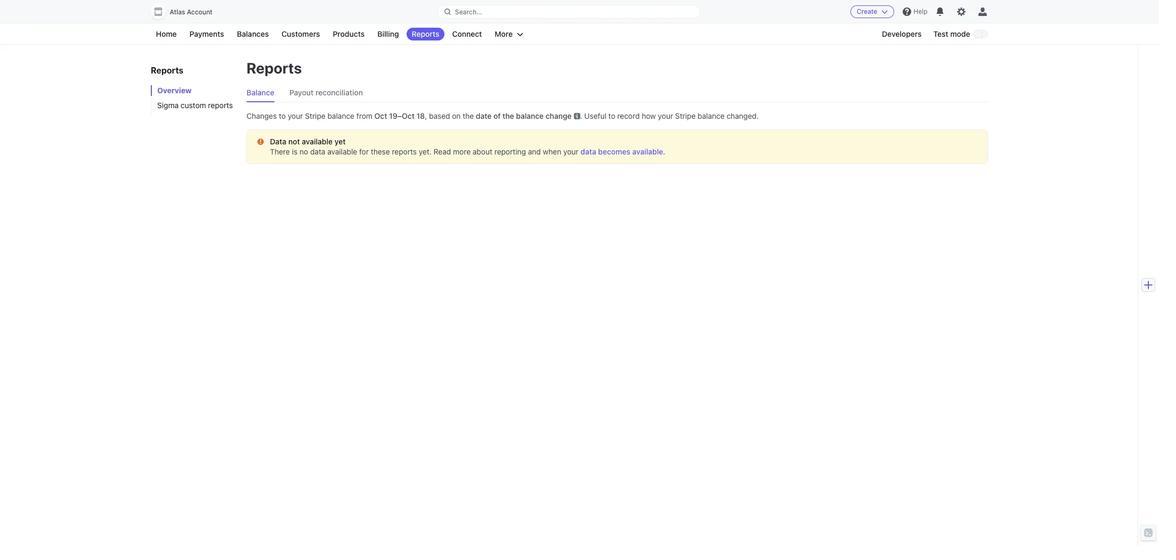 Task type: describe. For each thing, give the bounding box(es) containing it.
overview
[[157, 86, 191, 95]]

atlas account
[[170, 8, 212, 16]]

,
[[425, 111, 427, 120]]

sigma custom reports link
[[151, 100, 236, 111]]

custom
[[180, 101, 206, 110]]

billing
[[377, 29, 399, 38]]

19
[[389, 111, 397, 120]]

sigma
[[157, 101, 178, 110]]

reports link
[[406, 28, 445, 41]]

data becomes available link
[[581, 147, 663, 156]]

payments link
[[184, 28, 229, 41]]

1 oct from the left
[[375, 111, 387, 120]]

payout reconciliation link
[[289, 85, 369, 102]]

account
[[187, 8, 212, 16]]

when
[[543, 147, 561, 156]]

0 horizontal spatial your
[[288, 111, 303, 120]]

payout reconciliation
[[289, 88, 363, 97]]

3 balance from the left
[[698, 111, 725, 120]]

data
[[270, 137, 286, 146]]

how
[[642, 111, 656, 120]]

. inside data not available yet there is no data available for these reports yet. read more about reporting and when your data becomes available .
[[663, 147, 665, 156]]

record
[[617, 111, 640, 120]]

Search… search field
[[438, 5, 700, 18]]

changes to your stripe balance from oct 19 – oct 18 , based on the
[[246, 111, 474, 120]]

mode
[[950, 29, 970, 38]]

changes
[[246, 111, 277, 120]]

0 vertical spatial .
[[580, 111, 582, 120]]

atlas account button
[[151, 4, 223, 19]]

useful
[[584, 111, 606, 120]]

atlas
[[170, 8, 185, 16]]

no
[[300, 147, 308, 156]]

reconciliation
[[315, 88, 363, 97]]

overview link
[[151, 85, 236, 96]]

billing link
[[372, 28, 404, 41]]

developers
[[882, 29, 922, 38]]

changed.
[[727, 111, 759, 120]]

1 to from the left
[[279, 111, 286, 120]]

reports inside data not available yet there is no data available for these reports yet. read more about reporting and when your data becomes available .
[[392, 147, 417, 156]]

yet.
[[419, 147, 432, 156]]

0 horizontal spatial reports
[[208, 101, 233, 110]]

search…
[[455, 8, 482, 16]]

there
[[270, 147, 290, 156]]

reporting
[[494, 147, 526, 156]]

available up no
[[302, 137, 333, 146]]

and
[[528, 147, 541, 156]]

create button
[[850, 5, 895, 18]]

svg image
[[257, 139, 264, 145]]

. useful to record how your stripe balance changed.
[[580, 111, 759, 120]]

balance link
[[246, 85, 281, 102]]

payments
[[190, 29, 224, 38]]

is
[[292, 147, 298, 156]]



Task type: locate. For each thing, give the bounding box(es) containing it.
to right changes
[[279, 111, 286, 120]]

0 horizontal spatial stripe
[[305, 111, 325, 120]]

1 vertical spatial .
[[663, 147, 665, 156]]

available
[[302, 137, 333, 146], [327, 147, 357, 156], [632, 147, 663, 156]]

2 balance from the left
[[516, 111, 544, 120]]

balance
[[327, 111, 354, 120], [516, 111, 544, 120], [698, 111, 725, 120]]

balances
[[237, 29, 269, 38]]

sigma custom reports
[[157, 101, 233, 110]]

developers link
[[877, 28, 927, 41]]

2 data from the left
[[581, 147, 596, 156]]

reports right billing on the left of page
[[412, 29, 439, 38]]

1 horizontal spatial reports
[[392, 147, 417, 156]]

1 horizontal spatial stripe
[[675, 111, 696, 120]]

1 horizontal spatial your
[[563, 147, 579, 156]]

balance left change
[[516, 111, 544, 120]]

to right the useful
[[608, 111, 615, 120]]

tab list
[[246, 85, 987, 102]]

the right of
[[503, 111, 514, 120]]

help button
[[899, 3, 932, 20]]

–
[[397, 111, 402, 120]]

test
[[933, 29, 948, 38]]

the right on
[[463, 111, 474, 120]]

data not available yet there is no data available for these reports yet. read more about reporting and when your data becomes available .
[[270, 137, 665, 156]]

1 horizontal spatial .
[[663, 147, 665, 156]]

payout
[[289, 88, 314, 97]]

notifications image
[[936, 7, 945, 16]]

balance left changed.
[[698, 111, 725, 120]]

1 horizontal spatial balance
[[516, 111, 544, 120]]

balance left from
[[327, 111, 354, 120]]

data left the becomes
[[581, 147, 596, 156]]

create
[[857, 7, 877, 15]]

your right when
[[563, 147, 579, 156]]

home link
[[151, 28, 182, 41]]

stripe down payout reconciliation
[[305, 111, 325, 120]]

about
[[473, 147, 492, 156]]

on
[[452, 111, 461, 120]]

0 horizontal spatial to
[[279, 111, 286, 120]]

2 horizontal spatial your
[[658, 111, 673, 120]]

2 stripe from the left
[[675, 111, 696, 120]]

based
[[429, 111, 450, 120]]

more
[[453, 147, 471, 156]]

data right no
[[310, 147, 325, 156]]

date
[[476, 111, 492, 120]]

. left the useful
[[580, 111, 582, 120]]

reports right custom at the top left of the page
[[208, 101, 233, 110]]

read
[[434, 147, 451, 156]]

2 oct from the left
[[402, 111, 415, 120]]

1 balance from the left
[[327, 111, 354, 120]]

2 horizontal spatial balance
[[698, 111, 725, 120]]

your down payout
[[288, 111, 303, 120]]

18
[[417, 111, 425, 120]]

reports up balance link
[[246, 59, 302, 77]]

products link
[[327, 28, 370, 41]]

to
[[279, 111, 286, 120], [608, 111, 615, 120]]

. down . useful to record how your stripe balance changed.
[[663, 147, 665, 156]]

oct left the 19
[[375, 111, 387, 120]]

2 horizontal spatial reports
[[412, 29, 439, 38]]

stripe right how
[[675, 111, 696, 120]]

these
[[371, 147, 390, 156]]

of
[[494, 111, 501, 120]]

available right the becomes
[[632, 147, 663, 156]]

date of the balance change
[[476, 111, 572, 120]]

0 vertical spatial reports
[[208, 101, 233, 110]]

0 horizontal spatial .
[[580, 111, 582, 120]]

customers
[[282, 29, 320, 38]]

available down yet
[[327, 147, 357, 156]]

2 to from the left
[[608, 111, 615, 120]]

1 horizontal spatial oct
[[402, 111, 415, 120]]

reports loading completed element
[[246, 85, 987, 164]]

1 horizontal spatial data
[[581, 147, 596, 156]]

1 horizontal spatial to
[[608, 111, 615, 120]]

0 horizontal spatial data
[[310, 147, 325, 156]]

0 horizontal spatial reports
[[151, 66, 183, 75]]

1 horizontal spatial the
[[503, 111, 514, 120]]

the
[[463, 111, 474, 120], [503, 111, 514, 120]]

not
[[288, 137, 300, 146]]

Search… text field
[[438, 5, 700, 18]]

products
[[333, 29, 365, 38]]

reports left yet.
[[392, 147, 417, 156]]

customers link
[[276, 28, 325, 41]]

yet
[[335, 137, 346, 146]]

data
[[310, 147, 325, 156], [581, 147, 596, 156]]

home
[[156, 29, 177, 38]]

balance
[[246, 88, 274, 97]]

2 the from the left
[[503, 111, 514, 120]]

1 the from the left
[[463, 111, 474, 120]]

balances link
[[232, 28, 274, 41]]

1 stripe from the left
[[305, 111, 325, 120]]

becomes
[[598, 147, 630, 156]]

reports
[[208, 101, 233, 110], [392, 147, 417, 156]]

0 horizontal spatial oct
[[375, 111, 387, 120]]

oct left 18
[[402, 111, 415, 120]]

stripe
[[305, 111, 325, 120], [675, 111, 696, 120]]

reports up overview
[[151, 66, 183, 75]]

0 horizontal spatial balance
[[327, 111, 354, 120]]

your
[[288, 111, 303, 120], [658, 111, 673, 120], [563, 147, 579, 156]]

connect
[[452, 29, 482, 38]]

for
[[359, 147, 369, 156]]

more button
[[489, 28, 529, 41]]

reports
[[412, 29, 439, 38], [246, 59, 302, 77], [151, 66, 183, 75]]

your right how
[[658, 111, 673, 120]]

tab list containing balance
[[246, 85, 987, 102]]

.
[[580, 111, 582, 120], [663, 147, 665, 156]]

more
[[495, 29, 513, 38]]

1 vertical spatial reports
[[392, 147, 417, 156]]

help
[[914, 7, 928, 15]]

1 horizontal spatial reports
[[246, 59, 302, 77]]

test mode
[[933, 29, 970, 38]]

0 horizontal spatial the
[[463, 111, 474, 120]]

change
[[546, 111, 572, 120]]

your inside data not available yet there is no data available for these reports yet. read more about reporting and when your data becomes available .
[[563, 147, 579, 156]]

oct
[[375, 111, 387, 120], [402, 111, 415, 120]]

connect link
[[447, 28, 487, 41]]

from
[[356, 111, 372, 120]]

1 data from the left
[[310, 147, 325, 156]]



Task type: vqa. For each thing, say whether or not it's contained in the screenshot.
reports inside Data not available yet There is no data available for these reports yet. Read more about reporting and when your data becomes available .
yes



